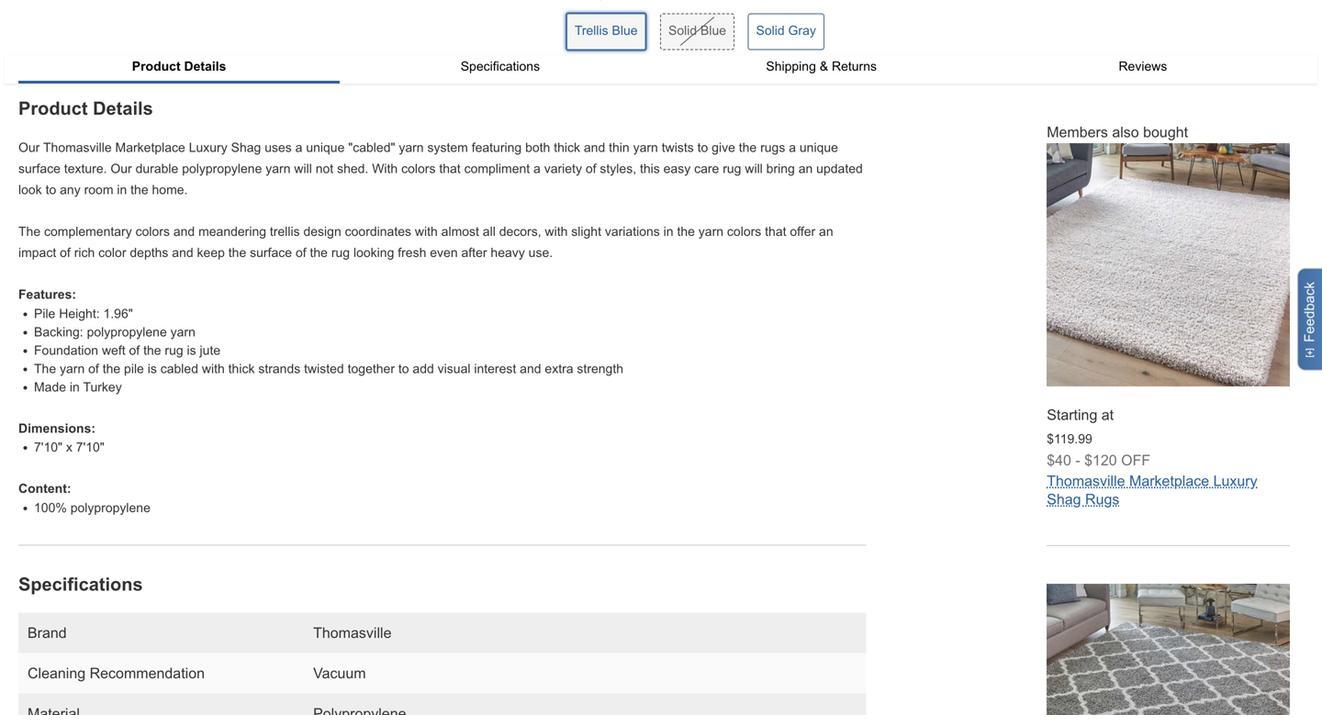 Task type: locate. For each thing, give the bounding box(es) containing it.
marketplace down off at the bottom
[[1130, 473, 1210, 490]]

0 vertical spatial luxury
[[189, 141, 228, 155]]

meandering
[[198, 225, 266, 239]]

0 horizontal spatial details
[[93, 98, 153, 119]]

complementary
[[44, 225, 132, 239]]

0 horizontal spatial that
[[439, 162, 461, 176]]

the up impact
[[18, 225, 41, 239]]

1 vertical spatial polypropylene
[[87, 325, 167, 339]]

colors inside our thomasville marketplace luxury shag uses a unique "cabled" yarn system featuring both thick and thin yarn twists to give the rugs a unique surface texture. our durable polypropylene yarn will not shed. with colors that compliment a variety of styles, this easy care rug will bring an updated look to any room in the home.
[[401, 162, 436, 176]]

1 horizontal spatial is
[[187, 344, 196, 358]]

0 horizontal spatial solid
[[669, 23, 697, 38]]

styles,
[[600, 162, 637, 176]]

luxury inside our thomasville marketplace luxury shag uses a unique "cabled" yarn system featuring both thick and thin yarn twists to give the rugs a unique surface texture. our durable polypropylene yarn will not shed. with colors that compliment a variety of styles, this easy care rug will bring an updated look to any room in the home.
[[189, 141, 228, 155]]

0 vertical spatial is
[[187, 344, 196, 358]]

Trellis Blue radio
[[566, 12, 647, 51]]

in inside the complementary colors and meandering trellis design coordinates with almost all decors, with slight variations in the yarn colors that offer an impact of rich color depths and keep the surface of the rug looking fresh even after heavy use.
[[664, 225, 674, 239]]

thick up variety
[[554, 141, 581, 155]]

0 horizontal spatial is
[[148, 362, 157, 376]]

2 unique from the left
[[800, 141, 839, 155]]

1 horizontal spatial an
[[819, 225, 834, 239]]

1 vertical spatial specifications
[[18, 574, 143, 595]]

0 horizontal spatial unique
[[306, 141, 345, 155]]

thomasville up texture.
[[43, 141, 112, 155]]

7'10"
[[34, 441, 62, 455], [76, 441, 105, 455]]

0 horizontal spatial an
[[799, 162, 813, 176]]

marketplace
[[115, 141, 185, 155], [1130, 473, 1210, 490]]

in right variations
[[664, 225, 674, 239]]

polypropylene
[[182, 162, 262, 176], [87, 325, 167, 339], [70, 501, 151, 515]]

0 vertical spatial our
[[18, 141, 40, 155]]

heavy
[[491, 246, 525, 260]]

surface down trellis
[[250, 246, 292, 260]]

with up use.
[[545, 225, 568, 239]]

in
[[117, 183, 127, 197], [664, 225, 674, 239], [70, 380, 80, 395]]

specifications inside specifications link
[[461, 59, 540, 73]]

7'10" left x
[[34, 441, 62, 455]]

shag inside our thomasville marketplace luxury shag uses a unique "cabled" yarn system featuring both thick and thin yarn twists to give the rugs a unique surface texture. our durable polypropylene yarn will not shed. with colors that compliment a variety of styles, this easy care rug will bring an updated look to any room in the home.
[[231, 141, 261, 155]]

0 horizontal spatial thick
[[228, 362, 255, 376]]

0 horizontal spatial specifications
[[18, 574, 143, 595]]

2 horizontal spatial with
[[545, 225, 568, 239]]

the right variations
[[677, 225, 695, 239]]

1 horizontal spatial rug
[[331, 246, 350, 260]]

an right the offer
[[819, 225, 834, 239]]

0 horizontal spatial marketplace
[[115, 141, 185, 155]]

shipping & returns
[[766, 59, 877, 73]]

0 vertical spatial polypropylene
[[182, 162, 262, 176]]

1 vertical spatial luxury
[[1214, 473, 1258, 490]]

thomasville marketplace luxury shag rugs link
[[1047, 473, 1258, 508]]

variations
[[605, 225, 660, 239]]

backing:
[[34, 325, 83, 339]]

7'10" right x
[[76, 441, 105, 455]]

solid inside solid gray option
[[756, 23, 785, 38]]

shag left rugs
[[1047, 491, 1082, 508]]

colors right with
[[401, 162, 436, 176]]

0 vertical spatial that
[[439, 162, 461, 176]]

will left "not"
[[294, 162, 312, 176]]

jute
[[200, 344, 221, 358]]

yarn left system
[[399, 141, 424, 155]]

thomasville down - on the right bottom of page
[[1047, 473, 1126, 490]]

the inside the complementary colors and meandering trellis design coordinates with almost all decors, with slight variations in the yarn colors that offer an impact of rich color depths and keep the surface of the rug looking fresh even after heavy use.
[[18, 225, 41, 239]]

1 horizontal spatial luxury
[[1214, 473, 1258, 490]]

1 blue from the left
[[612, 23, 638, 38]]

marketplace inside starting at $119.99 $40 - $120 off thomasville marketplace luxury shag rugs
[[1130, 473, 1210, 490]]

home.
[[152, 183, 188, 197]]

0 vertical spatial rug
[[723, 162, 742, 176]]

surface inside the complementary colors and meandering trellis design coordinates with almost all decors, with slight variations in the yarn colors that offer an impact of rich color depths and keep the surface of the rug looking fresh even after heavy use.
[[250, 246, 292, 260]]

1 vertical spatial an
[[819, 225, 834, 239]]

the up made
[[34, 362, 56, 376]]

1 vertical spatial the
[[34, 362, 56, 376]]

2 horizontal spatial thomasville
[[1047, 473, 1126, 490]]

that left the offer
[[765, 225, 787, 239]]

colors up the depths
[[136, 225, 170, 239]]

1 horizontal spatial blue
[[701, 23, 727, 38]]

2 horizontal spatial rug
[[723, 162, 742, 176]]

1 vertical spatial product
[[18, 98, 88, 119]]

0 horizontal spatial colors
[[136, 225, 170, 239]]

members
[[1047, 124, 1109, 141]]

0 vertical spatial the
[[18, 225, 41, 239]]

1 horizontal spatial marketplace
[[1130, 473, 1210, 490]]

2 blue from the left
[[701, 23, 727, 38]]

the
[[18, 225, 41, 239], [34, 362, 56, 376]]

the inside features: pile height: 1.96" backing: polypropylene yarn foundation weft of the rug is jute the yarn of the pile is cabled with thick strands twisted together to add visual interest and extra strength made in turkey
[[34, 362, 56, 376]]

polypropylene inside features: pile height: 1.96" backing: polypropylene yarn foundation weft of the rug is jute the yarn of the pile is cabled with thick strands twisted together to add visual interest and extra strength made in turkey
[[87, 325, 167, 339]]

0 horizontal spatial 7'10"
[[34, 441, 62, 455]]

surface inside our thomasville marketplace luxury shag uses a unique "cabled" yarn system featuring both thick and thin yarn twists to give the rugs a unique surface texture. our durable polypropylene yarn will not shed. with colors that compliment a variety of styles, this easy care rug will bring an updated look to any room in the home.
[[18, 162, 61, 176]]

interest
[[474, 362, 516, 376]]

1 horizontal spatial to
[[399, 362, 409, 376]]

offer
[[790, 225, 816, 239]]

1 vertical spatial marketplace
[[1130, 473, 1210, 490]]

polypropylene up home.
[[182, 162, 262, 176]]

blue left solid gray in the top of the page
[[701, 23, 727, 38]]

0 vertical spatial marketplace
[[115, 141, 185, 155]]

2 solid from the left
[[756, 23, 785, 38]]

after
[[462, 246, 487, 260]]

1 horizontal spatial solid
[[756, 23, 785, 38]]

1 horizontal spatial that
[[765, 225, 787, 239]]

an right bring
[[799, 162, 813, 176]]

1 vertical spatial thick
[[228, 362, 255, 376]]

1 horizontal spatial in
[[117, 183, 127, 197]]

and left "thin"
[[584, 141, 606, 155]]

1 vertical spatial shag
[[1047, 491, 1082, 508]]

"cabled"
[[348, 141, 395, 155]]

solid left gray
[[756, 23, 785, 38]]

made
[[34, 380, 66, 395]]

will left bring
[[745, 162, 763, 176]]

cleaning recommendation
[[28, 665, 205, 682]]

is left jute
[[187, 344, 196, 358]]

1 vertical spatial our
[[111, 162, 132, 176]]

unique up "not"
[[306, 141, 345, 155]]

1 horizontal spatial 7'10"
[[76, 441, 105, 455]]

impact
[[18, 246, 56, 260]]

2 horizontal spatial in
[[664, 225, 674, 239]]

marketplace inside our thomasville marketplace luxury shag uses a unique "cabled" yarn system featuring both thick and thin yarn twists to give the rugs a unique surface texture. our durable polypropylene yarn will not shed. with colors that compliment a variety of styles, this easy care rug will bring an updated look to any room in the home.
[[115, 141, 185, 155]]

1 horizontal spatial specifications
[[461, 59, 540, 73]]

option group containing trellis blue
[[566, 12, 976, 60]]

of left rich at the top left
[[60, 246, 71, 260]]

unique
[[306, 141, 345, 155], [800, 141, 839, 155]]

1 vertical spatial thomasville
[[1047, 473, 1126, 490]]

1 solid from the left
[[669, 23, 697, 38]]

0 horizontal spatial luxury
[[189, 141, 228, 155]]

shag inside starting at $119.99 $40 - $120 off thomasville marketplace luxury shag rugs
[[1047, 491, 1082, 508]]

colors
[[401, 162, 436, 176], [136, 225, 170, 239], [727, 225, 762, 239]]

returns
[[832, 59, 877, 73]]

with up fresh
[[415, 225, 438, 239]]

to left any at the top of page
[[46, 183, 56, 197]]

slight
[[572, 225, 602, 239]]

blue
[[612, 23, 638, 38], [701, 23, 727, 38]]

to left give
[[698, 141, 708, 155]]

recommendation
[[90, 665, 205, 682]]

rug down design
[[331, 246, 350, 260]]

rug inside features: pile height: 1.96" backing: polypropylene yarn foundation weft of the rug is jute the yarn of the pile is cabled with thick strands twisted together to add visual interest and extra strength made in turkey
[[165, 344, 183, 358]]

0 horizontal spatial rug
[[165, 344, 183, 358]]

with down jute
[[202, 362, 225, 376]]

marketplace up durable
[[115, 141, 185, 155]]

compliment
[[464, 162, 530, 176]]

1 horizontal spatial will
[[745, 162, 763, 176]]

0 horizontal spatial thomasville
[[43, 141, 112, 155]]

foundation
[[34, 344, 98, 358]]

polypropylene inside our thomasville marketplace luxury shag uses a unique "cabled" yarn system featuring both thick and thin yarn twists to give the rugs a unique surface texture. our durable polypropylene yarn will not shed. with colors that compliment a variety of styles, this easy care rug will bring an updated look to any room in the home.
[[182, 162, 262, 176]]

is
[[187, 344, 196, 358], [148, 362, 157, 376]]

fresh
[[398, 246, 427, 260]]

is right pile
[[148, 362, 157, 376]]

specifications link
[[340, 55, 661, 76]]

thick left strands
[[228, 362, 255, 376]]

1 vertical spatial to
[[46, 183, 56, 197]]

with
[[415, 225, 438, 239], [545, 225, 568, 239], [202, 362, 225, 376]]

and left extra
[[520, 362, 542, 376]]

luxury
[[189, 141, 228, 155], [1214, 473, 1258, 490]]

rug up cabled
[[165, 344, 183, 358]]

product
[[132, 59, 181, 73], [18, 98, 88, 119]]

a down both
[[534, 162, 541, 176]]

2 vertical spatial thomasville
[[313, 625, 392, 641]]

2 vertical spatial polypropylene
[[70, 501, 151, 515]]

1 horizontal spatial details
[[184, 59, 226, 73]]

0 horizontal spatial in
[[70, 380, 80, 395]]

of down trellis
[[296, 246, 306, 260]]

0 horizontal spatial with
[[202, 362, 225, 376]]

that
[[439, 162, 461, 176], [765, 225, 787, 239]]

thin
[[609, 141, 630, 155]]

blue for trellis blue
[[612, 23, 638, 38]]

of left styles,
[[586, 162, 597, 176]]

a
[[295, 141, 303, 155], [789, 141, 796, 155], [534, 162, 541, 176]]

Solid Blue radio
[[660, 13, 735, 50]]

2 will from the left
[[745, 162, 763, 176]]

0 vertical spatial in
[[117, 183, 127, 197]]

rug inside our thomasville marketplace luxury shag uses a unique "cabled" yarn system featuring both thick and thin yarn twists to give the rugs a unique surface texture. our durable polypropylene yarn will not shed. with colors that compliment a variety of styles, this easy care rug will bring an updated look to any room in the home.
[[723, 162, 742, 176]]

in inside features: pile height: 1.96" backing: polypropylene yarn foundation weft of the rug is jute the yarn of the pile is cabled with thick strands twisted together to add visual interest and extra strength made in turkey
[[70, 380, 80, 395]]

to left add
[[399, 362, 409, 376]]

content:
[[18, 482, 71, 496]]

1 horizontal spatial with
[[415, 225, 438, 239]]

specifications
[[461, 59, 540, 73], [18, 574, 143, 595]]

and inside features: pile height: 1.96" backing: polypropylene yarn foundation weft of the rug is jute the yarn of the pile is cabled with thick strands twisted together to add visual interest and extra strength made in turkey
[[520, 362, 542, 376]]

feedback link
[[1298, 268, 1323, 371]]

trellis blue
[[575, 23, 638, 38]]

twists
[[662, 141, 694, 155]]

0 horizontal spatial will
[[294, 162, 312, 176]]

in right room
[[117, 183, 127, 197]]

the up pile
[[143, 344, 161, 358]]

members also bought
[[1047, 124, 1189, 141]]

keep
[[197, 246, 225, 260]]

1 vertical spatial rug
[[331, 246, 350, 260]]

surface up look
[[18, 162, 61, 176]]

an inside the complementary colors and meandering trellis design coordinates with almost all decors, with slight variations in the yarn colors that offer an impact of rich color depths and keep the surface of the rug looking fresh even after heavy use.
[[819, 225, 834, 239]]

2 vertical spatial in
[[70, 380, 80, 395]]

yarn up this
[[633, 141, 658, 155]]

option group
[[566, 12, 976, 60]]

in inside our thomasville marketplace luxury shag uses a unique "cabled" yarn system featuring both thick and thin yarn twists to give the rugs a unique surface texture. our durable polypropylene yarn will not shed. with colors that compliment a variety of styles, this easy care rug will bring an updated look to any room in the home.
[[117, 183, 127, 197]]

yarn
[[399, 141, 424, 155], [633, 141, 658, 155], [266, 162, 291, 176], [699, 225, 724, 239], [171, 325, 196, 339], [60, 362, 85, 376]]

polypropylene right the 100%
[[70, 501, 151, 515]]

will
[[294, 162, 312, 176], [745, 162, 763, 176]]

colors left the offer
[[727, 225, 762, 239]]

2 vertical spatial rug
[[165, 344, 183, 358]]

0 vertical spatial thick
[[554, 141, 581, 155]]

almost
[[442, 225, 479, 239]]

height:
[[59, 307, 100, 321]]

that inside our thomasville marketplace luxury shag uses a unique "cabled" yarn system featuring both thick and thin yarn twists to give the rugs a unique surface texture. our durable polypropylene yarn will not shed. with colors that compliment a variety of styles, this easy care rug will bring an updated look to any room in the home.
[[439, 162, 461, 176]]

0 vertical spatial shag
[[231, 141, 261, 155]]

0 horizontal spatial product
[[18, 98, 88, 119]]

in right made
[[70, 380, 80, 395]]

thomasville up vacuum at bottom
[[313, 625, 392, 641]]

1 horizontal spatial unique
[[800, 141, 839, 155]]

0 vertical spatial product
[[132, 59, 181, 73]]

the
[[739, 141, 757, 155], [131, 183, 148, 197], [677, 225, 695, 239], [229, 246, 246, 260], [310, 246, 328, 260], [143, 344, 161, 358], [103, 362, 120, 376]]

0 vertical spatial surface
[[18, 162, 61, 176]]

solid right trellis blue
[[669, 23, 697, 38]]

starting
[[1047, 407, 1098, 423]]

solid inside solid blue option
[[669, 23, 697, 38]]

0 vertical spatial to
[[698, 141, 708, 155]]

thick
[[554, 141, 581, 155], [228, 362, 255, 376]]

luxury inside starting at $119.99 $40 - $120 off thomasville marketplace luxury shag rugs
[[1214, 473, 1258, 490]]

our up room
[[111, 162, 132, 176]]

1 horizontal spatial thick
[[554, 141, 581, 155]]

blue right trellis
[[612, 23, 638, 38]]

0 horizontal spatial surface
[[18, 162, 61, 176]]

1 vertical spatial that
[[765, 225, 787, 239]]

0 vertical spatial thomasville
[[43, 141, 112, 155]]

any
[[60, 183, 81, 197]]

specifications up 'brand'
[[18, 574, 143, 595]]

yarn down care
[[699, 225, 724, 239]]

2 horizontal spatial a
[[789, 141, 796, 155]]

0 vertical spatial an
[[799, 162, 813, 176]]

0 horizontal spatial to
[[46, 183, 56, 197]]

a right uses
[[295, 141, 303, 155]]

reviews link
[[983, 55, 1304, 76]]

unique up updated
[[800, 141, 839, 155]]

not
[[316, 162, 334, 176]]

1 vertical spatial is
[[148, 362, 157, 376]]

1 horizontal spatial surface
[[250, 246, 292, 260]]

1 horizontal spatial shag
[[1047, 491, 1082, 508]]

0 horizontal spatial blue
[[612, 23, 638, 38]]

the down durable
[[131, 183, 148, 197]]

thomasville
[[43, 141, 112, 155], [1047, 473, 1126, 490], [313, 625, 392, 641]]

polypropylene down 1.96"
[[87, 325, 167, 339]]

solid for solid gray
[[756, 23, 785, 38]]

specifications up featuring
[[461, 59, 540, 73]]

0 horizontal spatial shag
[[231, 141, 261, 155]]

0 vertical spatial specifications
[[461, 59, 540, 73]]

a right rugs
[[789, 141, 796, 155]]

rug down give
[[723, 162, 742, 176]]

shag left uses
[[231, 141, 261, 155]]

product details
[[132, 59, 226, 73], [18, 98, 153, 119]]

thomasville marketplace luxury trellis shag rugs image
[[1047, 584, 1291, 716]]

2 horizontal spatial to
[[698, 141, 708, 155]]

1 horizontal spatial colors
[[401, 162, 436, 176]]

2 vertical spatial to
[[399, 362, 409, 376]]

1 7'10" from the left
[[34, 441, 62, 455]]

that down system
[[439, 162, 461, 176]]

1 vertical spatial surface
[[250, 246, 292, 260]]

1 vertical spatial in
[[664, 225, 674, 239]]

our up look
[[18, 141, 40, 155]]



Task type: vqa. For each thing, say whether or not it's contained in the screenshot.
Solid Gray option
yes



Task type: describe. For each thing, give the bounding box(es) containing it.
the complementary colors and meandering trellis design coordinates with almost all decors, with slight variations in the yarn colors that offer an impact of rich color depths and keep the surface of the rug looking fresh even after heavy use.
[[18, 225, 834, 260]]

gray
[[789, 23, 816, 38]]

our thomasville marketplace luxury shag uses a unique "cabled" yarn system featuring both thick and thin yarn twists to give the rugs a unique surface texture. our durable polypropylene yarn will not shed. with colors that compliment a variety of styles, this easy care rug will bring an updated look to any room in the home.
[[18, 141, 863, 197]]

the right give
[[739, 141, 757, 155]]

texture.
[[64, 162, 107, 176]]

this
[[640, 162, 660, 176]]

$40
[[1047, 452, 1072, 469]]

the down design
[[310, 246, 328, 260]]

an inside our thomasville marketplace luxury shag uses a unique "cabled" yarn system featuring both thick and thin yarn twists to give the rugs a unique surface texture. our durable polypropylene yarn will not shed. with colors that compliment a variety of styles, this easy care rug will bring an updated look to any room in the home.
[[799, 162, 813, 176]]

0 vertical spatial product details
[[132, 59, 226, 73]]

0 vertical spatial details
[[184, 59, 226, 73]]

product details link
[[18, 55, 340, 81]]

of up pile
[[129, 344, 140, 358]]

even
[[430, 246, 458, 260]]

pile
[[124, 362, 144, 376]]

1 horizontal spatial our
[[111, 162, 132, 176]]

thomasville inside our thomasville marketplace luxury shag uses a unique "cabled" yarn system featuring both thick and thin yarn twists to give the rugs a unique surface texture. our durable polypropylene yarn will not shed. with colors that compliment a variety of styles, this easy care rug will bring an updated look to any room in the home.
[[43, 141, 112, 155]]

shipping & returns link
[[661, 55, 983, 76]]

solid blue
[[669, 23, 727, 38]]

yarn inside the complementary colors and meandering trellis design coordinates with almost all decors, with slight variations in the yarn colors that offer an impact of rich color depths and keep the surface of the rug looking fresh even after heavy use.
[[699, 225, 724, 239]]

thick inside our thomasville marketplace luxury shag uses a unique "cabled" yarn system featuring both thick and thin yarn twists to give the rugs a unique surface texture. our durable polypropylene yarn will not shed. with colors that compliment a variety of styles, this easy care rug will bring an updated look to any room in the home.
[[554, 141, 581, 155]]

content: 100% polypropylene
[[18, 482, 151, 515]]

solid for solid blue
[[669, 23, 697, 38]]

turkey
[[83, 380, 122, 395]]

features:
[[18, 288, 76, 302]]

care
[[695, 162, 720, 176]]

1 horizontal spatial thomasville
[[313, 625, 392, 641]]

of inside our thomasville marketplace luxury shag uses a unique "cabled" yarn system featuring both thick and thin yarn twists to give the rugs a unique surface texture. our durable polypropylene yarn will not shed. with colors that compliment a variety of styles, this easy care rug will bring an updated look to any room in the home.
[[586, 162, 597, 176]]

dimensions:
[[18, 421, 96, 436]]

polypropylene inside content: 100% polypropylene
[[70, 501, 151, 515]]

1 horizontal spatial product
[[132, 59, 181, 73]]

shed.
[[337, 162, 369, 176]]

that inside the complementary colors and meandering trellis design coordinates with almost all decors, with slight variations in the yarn colors that offer an impact of rich color depths and keep the surface of the rug looking fresh even after heavy use.
[[765, 225, 787, 239]]

cleaning
[[28, 665, 86, 682]]

trellis
[[270, 225, 300, 239]]

bring
[[767, 162, 795, 176]]

1 will from the left
[[294, 162, 312, 176]]

features: pile height: 1.96" backing: polypropylene yarn foundation weft of the rug is jute the yarn of the pile is cabled with thick strands twisted together to add visual interest and extra strength made in turkey
[[18, 288, 624, 395]]

rugs
[[1086, 491, 1120, 508]]

blue for solid blue
[[701, 23, 727, 38]]

rich
[[74, 246, 95, 260]]

and inside our thomasville marketplace luxury shag uses a unique "cabled" yarn system featuring both thick and thin yarn twists to give the rugs a unique surface texture. our durable polypropylene yarn will not shed. with colors that compliment a variety of styles, this easy care rug will bring an updated look to any room in the home.
[[584, 141, 606, 155]]

easy
[[664, 162, 691, 176]]

design
[[304, 225, 341, 239]]

together
[[348, 362, 395, 376]]

100%
[[34, 501, 67, 515]]

x
[[66, 441, 72, 455]]

coordinates
[[345, 225, 412, 239]]

system
[[428, 141, 468, 155]]

yarn down uses
[[266, 162, 291, 176]]

visual
[[438, 362, 471, 376]]

vacuum
[[313, 665, 366, 682]]

pile
[[34, 307, 55, 321]]

shipping
[[766, 59, 816, 73]]

look
[[18, 183, 42, 197]]

and down home.
[[173, 225, 195, 239]]

solid gray
[[756, 23, 816, 38]]

give
[[712, 141, 736, 155]]

2 horizontal spatial colors
[[727, 225, 762, 239]]

both
[[525, 141, 551, 155]]

1 horizontal spatial a
[[534, 162, 541, 176]]

durable
[[136, 162, 178, 176]]

brand
[[28, 625, 67, 641]]

featuring
[[472, 141, 522, 155]]

1 vertical spatial product details
[[18, 98, 153, 119]]

room
[[84, 183, 113, 197]]

twisted
[[304, 362, 344, 376]]

Solid Gray radio
[[748, 13, 825, 50]]

decors,
[[499, 225, 542, 239]]

with
[[372, 162, 398, 176]]

starting at $119.99 $40 - $120 off thomasville marketplace luxury shag rugs
[[1047, 407, 1258, 508]]

bought
[[1144, 124, 1189, 141]]

rugs
[[761, 141, 786, 155]]

$120
[[1085, 452, 1118, 469]]

with inside features: pile height: 1.96" backing: polypropylene yarn foundation weft of the rug is jute the yarn of the pile is cabled with thick strands twisted together to add visual interest and extra strength made in turkey
[[202, 362, 225, 376]]

variety
[[544, 162, 582, 176]]

the down meandering
[[229, 246, 246, 260]]

looking
[[354, 246, 394, 260]]

yarn down foundation at the left of the page
[[60, 362, 85, 376]]

0 horizontal spatial our
[[18, 141, 40, 155]]

extra
[[545, 362, 574, 376]]

uses
[[265, 141, 292, 155]]

-
[[1076, 452, 1081, 469]]

cabled
[[161, 362, 198, 376]]

1.96"
[[103, 307, 133, 321]]

dimensions: 7'10" x 7'10"
[[18, 421, 105, 455]]

updated
[[817, 162, 863, 176]]

thick inside features: pile height: 1.96" backing: polypropylene yarn foundation weft of the rug is jute the yarn of the pile is cabled with thick strands twisted together to add visual interest and extra strength made in turkey
[[228, 362, 255, 376]]

off
[[1122, 452, 1151, 469]]

0 horizontal spatial a
[[295, 141, 303, 155]]

of up turkey
[[88, 362, 99, 376]]

weft
[[102, 344, 125, 358]]

reviews
[[1119, 59, 1168, 73]]

1 unique from the left
[[306, 141, 345, 155]]

also
[[1113, 124, 1140, 141]]

thomasville marketplace luxury shag rugs image
[[1047, 143, 1291, 387]]

depths
[[130, 246, 168, 260]]

strands
[[258, 362, 301, 376]]

use.
[[529, 246, 553, 260]]

the down weft
[[103, 362, 120, 376]]

color
[[98, 246, 126, 260]]

strength
[[577, 362, 624, 376]]

and left keep
[[172, 246, 193, 260]]

to inside features: pile height: 1.96" backing: polypropylene yarn foundation weft of the rug is jute the yarn of the pile is cabled with thick strands twisted together to add visual interest and extra strength made in turkey
[[399, 362, 409, 376]]

feedback
[[1302, 282, 1318, 343]]

all
[[483, 225, 496, 239]]

thomasville inside starting at $119.99 $40 - $120 off thomasville marketplace luxury shag rugs
[[1047, 473, 1126, 490]]

rug inside the complementary colors and meandering trellis design coordinates with almost all decors, with slight variations in the yarn colors that offer an impact of rich color depths and keep the surface of the rug looking fresh even after heavy use.
[[331, 246, 350, 260]]

&
[[820, 59, 829, 73]]

add
[[413, 362, 434, 376]]

2 7'10" from the left
[[76, 441, 105, 455]]

1 vertical spatial details
[[93, 98, 153, 119]]

yarn up cabled
[[171, 325, 196, 339]]



